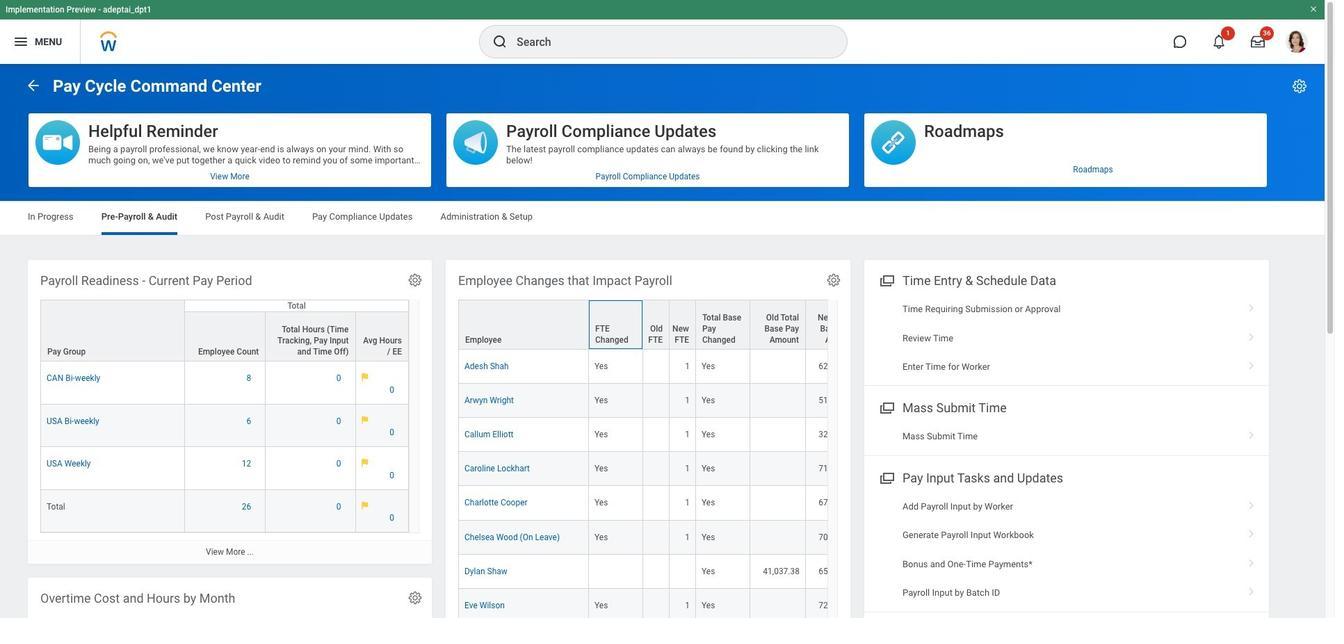 Task type: locate. For each thing, give the bounding box(es) containing it.
1 chevron right image from the top
[[1243, 299, 1261, 313]]

2 vertical spatial chevron right image
[[1243, 525, 1261, 539]]

chevron right image for menu group icon
[[1243, 299, 1261, 313]]

column header
[[458, 300, 589, 351], [589, 300, 643, 351], [643, 300, 670, 351], [670, 300, 696, 351], [696, 300, 750, 351], [750, 300, 806, 351]]

the average hours per employee is less than 40.  all hours might not be submitted for the current open pay period. image for 1st the average hours per employee is less than 40.  all hours might not be submitted for the current open pay period. element from the top of the payroll readiness - current pay period element
[[361, 373, 368, 381]]

the average hours per employee is less than 40.  all hours might not be submitted for the current open pay period. image for 3rd the average hours per employee is less than 40.  all hours might not be submitted for the current open pay period. element from the top of the payroll readiness - current pay period element
[[361, 458, 368, 467]]

0 vertical spatial the average hours per employee is less than 40.  all hours might not be submitted for the current open pay period. image
[[361, 416, 368, 424]]

1 vertical spatial chevron right image
[[1243, 496, 1261, 510]]

1 list from the top
[[864, 295, 1269, 381]]

1 the average hours per employee is less than 40.  all hours might not be submitted for the current open pay period. image from the top
[[361, 373, 368, 381]]

1 chevron right image from the top
[[1243, 328, 1261, 342]]

5 chevron right image from the top
[[1243, 583, 1261, 597]]

tab list
[[14, 202, 1311, 235]]

banner
[[0, 0, 1325, 64]]

Search Workday  search field
[[517, 26, 818, 57]]

0 vertical spatial chevron right image
[[1243, 299, 1261, 313]]

the average hours per employee is less than 40.  all hours might not be submitted for the current open pay period. image for 4th the average hours per employee is less than 40.  all hours might not be submitted for the current open pay period. element
[[361, 501, 368, 510]]

2 the average hours per employee is less than 40.  all hours might not be submitted for the current open pay period. element from the top
[[361, 416, 403, 438]]

list
[[864, 295, 1269, 381], [864, 492, 1269, 607]]

previous page image
[[25, 77, 42, 94]]

payroll readiness - current pay period element
[[28, 260, 432, 564]]

the average hours per employee is less than 40.  all hours might not be submitted for the current open pay period. image
[[361, 373, 368, 381], [361, 458, 368, 467]]

chevron right image
[[1243, 328, 1261, 342], [1243, 357, 1261, 371], [1243, 427, 1261, 440], [1243, 554, 1261, 568], [1243, 583, 1261, 597]]

list for 2nd menu group image from the top
[[864, 492, 1269, 607]]

inbox large image
[[1251, 35, 1265, 49]]

chevron right image
[[1243, 299, 1261, 313], [1243, 496, 1261, 510], [1243, 525, 1261, 539]]

the average hours per employee is less than 40.  all hours might not be submitted for the current open pay period. image for 2nd the average hours per employee is less than 40.  all hours might not be submitted for the current open pay period. element from the top of the payroll readiness - current pay period element
[[361, 416, 368, 424]]

1 vertical spatial menu group image
[[877, 468, 896, 487]]

2 the average hours per employee is less than 40.  all hours might not be submitted for the current open pay period. image from the top
[[361, 458, 368, 467]]

the average hours per employee is less than 40.  all hours might not be submitted for the current open pay period. image
[[361, 416, 368, 424], [361, 501, 368, 510]]

1 the average hours per employee is less than 40.  all hours might not be submitted for the current open pay period. element from the top
[[361, 373, 403, 395]]

2 column header from the left
[[589, 300, 643, 351]]

2 the average hours per employee is less than 40.  all hours might not be submitted for the current open pay period. image from the top
[[361, 501, 368, 510]]

menu group image
[[877, 398, 896, 417], [877, 468, 896, 487]]

cell
[[643, 350, 670, 384], [750, 350, 806, 384], [643, 384, 670, 418], [750, 384, 806, 418], [643, 418, 670, 452], [750, 418, 806, 452], [643, 452, 670, 486], [750, 452, 806, 486], [643, 486, 670, 520], [750, 486, 806, 520], [643, 520, 670, 555], [750, 520, 806, 555], [589, 555, 643, 589], [643, 555, 670, 589], [670, 555, 696, 589], [643, 589, 670, 618], [750, 589, 806, 618]]

justify image
[[13, 33, 29, 50]]

0 vertical spatial menu group image
[[877, 398, 896, 417]]

1 vertical spatial the average hours per employee is less than 40.  all hours might not be submitted for the current open pay period. image
[[361, 458, 368, 467]]

list for menu group icon
[[864, 295, 1269, 381]]

2 chevron right image from the top
[[1243, 357, 1261, 371]]

row
[[40, 300, 409, 362], [458, 300, 1335, 351], [40, 312, 409, 362], [458, 350, 1335, 384], [40, 362, 409, 404], [458, 384, 1335, 418], [40, 404, 409, 447], [458, 418, 1335, 452], [40, 447, 409, 490], [458, 452, 1335, 486], [458, 486, 1335, 520], [40, 490, 409, 533], [458, 520, 1335, 555], [458, 555, 1335, 589], [458, 589, 1335, 618]]

main content
[[0, 64, 1335, 618]]

0 vertical spatial the average hours per employee is less than 40.  all hours might not be submitted for the current open pay period. image
[[361, 373, 368, 381]]

2 list from the top
[[864, 492, 1269, 607]]

6 column header from the left
[[750, 300, 806, 351]]

2 chevron right image from the top
[[1243, 496, 1261, 510]]

0 vertical spatial list
[[864, 295, 1269, 381]]

1 vertical spatial list
[[864, 492, 1269, 607]]

1 vertical spatial the average hours per employee is less than 40.  all hours might not be submitted for the current open pay period. image
[[361, 501, 368, 510]]

the average hours per employee is less than 40.  all hours might not be submitted for the current open pay period. element
[[361, 373, 403, 395], [361, 416, 403, 438], [361, 458, 403, 481], [361, 501, 403, 524]]

1 the average hours per employee is less than 40.  all hours might not be submitted for the current open pay period. image from the top
[[361, 416, 368, 424]]



Task type: vqa. For each thing, say whether or not it's contained in the screenshot.
justify image
yes



Task type: describe. For each thing, give the bounding box(es) containing it.
search image
[[492, 33, 508, 50]]

configure this page image
[[1291, 78, 1308, 95]]

3 chevron right image from the top
[[1243, 525, 1261, 539]]

menu group image
[[877, 271, 896, 289]]

close environment banner image
[[1309, 5, 1318, 13]]

total element
[[47, 499, 65, 512]]

5 column header from the left
[[696, 300, 750, 351]]

3 column header from the left
[[643, 300, 670, 351]]

3 chevron right image from the top
[[1243, 427, 1261, 440]]

3 the average hours per employee is less than 40.  all hours might not be submitted for the current open pay period. element from the top
[[361, 458, 403, 481]]

employee changes that impact payroll element
[[446, 260, 1335, 618]]

4 column header from the left
[[670, 300, 696, 351]]

configure payroll readiness - current pay period image
[[407, 273, 423, 288]]

chevron right image for 2nd menu group image from the top
[[1243, 496, 1261, 510]]

configure overtime cost and hours by month image
[[407, 590, 423, 606]]

1 column header from the left
[[458, 300, 589, 351]]

profile logan mcneil image
[[1286, 31, 1308, 56]]

notifications large image
[[1212, 35, 1226, 49]]

configure employee changes that impact payroll image
[[826, 273, 841, 288]]

2 menu group image from the top
[[877, 468, 896, 487]]

4 chevron right image from the top
[[1243, 554, 1261, 568]]

4 the average hours per employee is less than 40.  all hours might not be submitted for the current open pay period. element from the top
[[361, 501, 403, 524]]

1 menu group image from the top
[[877, 398, 896, 417]]



